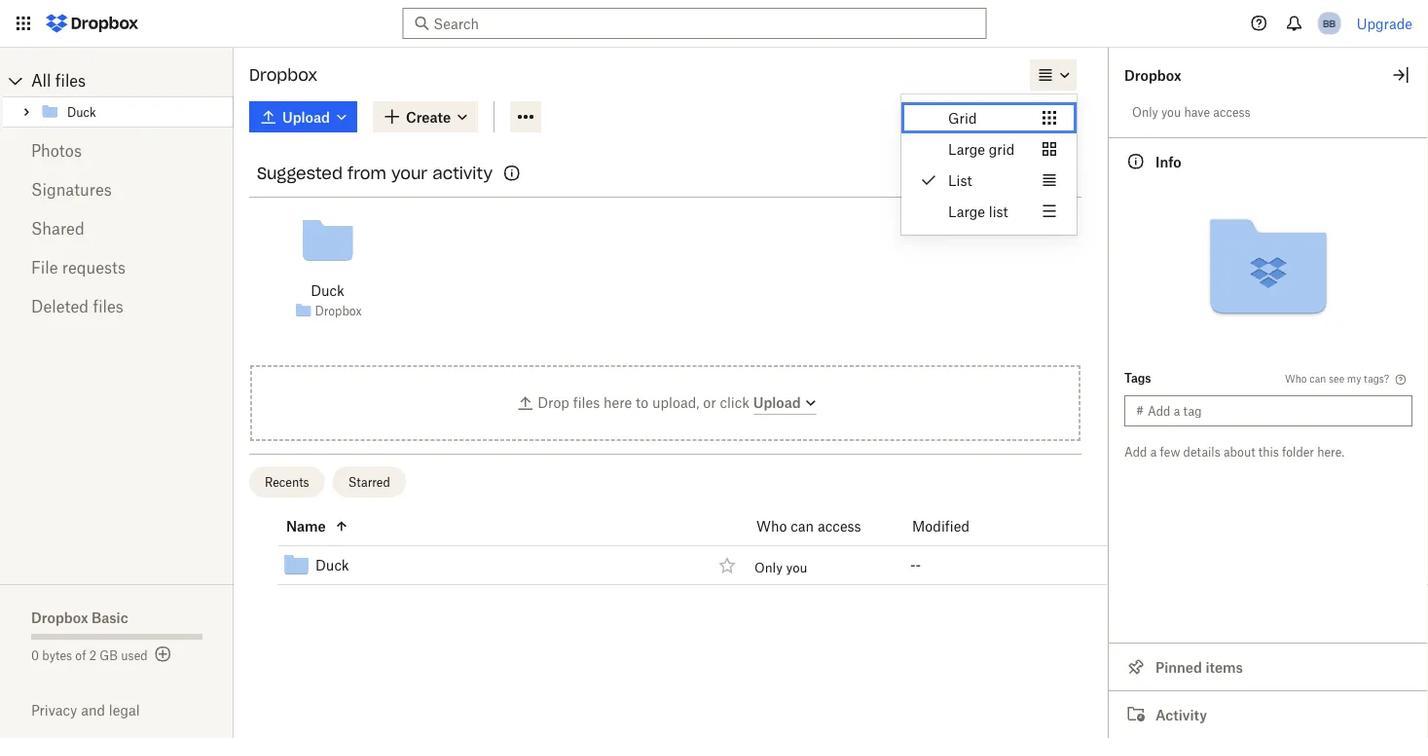 Task type: describe. For each thing, give the bounding box(es) containing it.
drop files here to upload, or click
[[538, 394, 753, 411]]

0 bytes of 2 gb used
[[31, 648, 148, 663]]

info
[[1156, 153, 1182, 170]]

details
[[1184, 445, 1221, 459]]

upgrade link
[[1357, 15, 1413, 32]]

legal
[[109, 702, 140, 719]]

recents button
[[249, 466, 325, 498]]

deleted files link
[[31, 287, 203, 326]]

shared
[[31, 219, 84, 238]]

about
[[1224, 445, 1256, 459]]

get more space image
[[152, 643, 175, 666]]

tags?
[[1364, 373, 1390, 385]]

only for only you have access
[[1132, 105, 1158, 119]]

0 vertical spatial duck
[[311, 282, 345, 298]]

starred
[[348, 475, 390, 489]]

table containing name
[[234, 507, 1109, 585]]

dropbox basic
[[31, 609, 128, 626]]

can for access
[[791, 518, 814, 535]]

grid radio item
[[902, 102, 1077, 133]]

2
[[89, 648, 97, 663]]

duck inside table
[[315, 557, 349, 574]]

recents
[[265, 475, 309, 489]]

files for drop
[[573, 394, 600, 411]]

list radio item
[[902, 165, 1077, 196]]

2 - from the left
[[916, 557, 921, 574]]

large for large list
[[948, 203, 985, 220]]

you for only you have access
[[1162, 105, 1181, 119]]

and
[[81, 702, 105, 719]]

modified
[[912, 518, 970, 535]]

file requests
[[31, 258, 126, 277]]

only for only you
[[755, 559, 783, 575]]

files for deleted
[[93, 297, 124, 316]]

or
[[703, 394, 716, 411]]

1 vertical spatial duck link
[[315, 554, 349, 577]]

list
[[948, 172, 972, 188]]

deleted
[[31, 297, 89, 316]]

dropbox link
[[315, 301, 362, 321]]

--
[[910, 557, 921, 574]]

privacy
[[31, 702, 77, 719]]

see
[[1329, 373, 1345, 385]]

name button
[[286, 515, 709, 538]]

0 horizontal spatial access
[[818, 518, 861, 535]]

file requests link
[[31, 248, 203, 287]]

add a few details about this folder here.
[[1125, 445, 1345, 459]]

grid
[[948, 110, 977, 126]]

basic
[[92, 609, 128, 626]]

who can access
[[757, 518, 861, 535]]

large for large grid
[[948, 141, 985, 157]]

to
[[636, 394, 649, 411]]

shared link
[[31, 209, 203, 248]]

global header element
[[0, 0, 1428, 48]]

deleted files
[[31, 297, 124, 316]]

bytes
[[42, 648, 72, 663]]

add
[[1125, 445, 1148, 459]]

your
[[391, 163, 428, 183]]

have
[[1185, 105, 1210, 119]]

grid
[[989, 141, 1015, 157]]

photos link
[[31, 131, 203, 170]]

large grid radio item
[[902, 133, 1077, 165]]

name duck, modified 11/16/2023 12:32 pm, element
[[234, 546, 1109, 585]]

#
[[1136, 404, 1144, 418]]

all files
[[31, 71, 86, 90]]

all files link
[[31, 65, 234, 96]]

privacy and legal link
[[31, 702, 234, 719]]



Task type: locate. For each thing, give the bounding box(es) containing it.
you for only you
[[786, 559, 808, 575]]

files inside 'link'
[[55, 71, 86, 90]]

duck
[[311, 282, 345, 298], [315, 557, 349, 574]]

photos
[[31, 141, 82, 160]]

can left see
[[1310, 373, 1327, 385]]

privacy and legal
[[31, 702, 140, 719]]

table
[[234, 507, 1109, 585]]

only you button
[[755, 559, 808, 575]]

1 horizontal spatial who
[[1285, 373, 1307, 385]]

files down file requests link
[[93, 297, 124, 316]]

signatures link
[[31, 170, 203, 209]]

all files tree
[[3, 65, 234, 128]]

info button
[[1109, 137, 1428, 185]]

0
[[31, 648, 39, 663]]

files for all
[[55, 71, 86, 90]]

1 horizontal spatial can
[[1310, 373, 1327, 385]]

requests
[[62, 258, 126, 277]]

1 vertical spatial who
[[757, 518, 787, 535]]

tags
[[1125, 371, 1152, 385]]

activity
[[433, 163, 493, 183]]

duck link down the "name"
[[315, 554, 349, 577]]

only you
[[755, 559, 808, 575]]

gb
[[100, 648, 118, 663]]

duck link up dropbox link
[[311, 279, 345, 301]]

0 horizontal spatial only
[[755, 559, 783, 575]]

1 horizontal spatial access
[[1214, 105, 1251, 119]]

you left have
[[1162, 105, 1181, 119]]

0 horizontal spatial who
[[757, 518, 787, 535]]

0 vertical spatial you
[[1162, 105, 1181, 119]]

0 horizontal spatial you
[[786, 559, 808, 575]]

1 - from the left
[[910, 557, 916, 574]]

you
[[1162, 105, 1181, 119], [786, 559, 808, 575]]

suggested
[[257, 163, 343, 183]]

can up only you
[[791, 518, 814, 535]]

this
[[1259, 445, 1279, 459]]

1 vertical spatial files
[[93, 297, 124, 316]]

add to starred image
[[716, 554, 739, 577]]

only left have
[[1132, 105, 1158, 119]]

duck up dropbox link
[[311, 282, 345, 298]]

large inside large list 'radio item'
[[948, 203, 985, 220]]

dropbox
[[249, 65, 318, 85], [1125, 67, 1182, 83], [315, 304, 362, 318], [31, 609, 88, 626]]

0 vertical spatial duck link
[[311, 279, 345, 301]]

-
[[910, 557, 916, 574], [916, 557, 921, 574]]

list
[[989, 203, 1008, 220]]

0 vertical spatial large
[[948, 141, 985, 157]]

2 large from the top
[[948, 203, 985, 220]]

who left see
[[1285, 373, 1307, 385]]

file
[[31, 258, 58, 277]]

1 vertical spatial only
[[755, 559, 783, 575]]

who for who can access
[[757, 518, 787, 535]]

signatures
[[31, 180, 112, 199]]

1 horizontal spatial only
[[1132, 105, 1158, 119]]

0 vertical spatial only
[[1132, 105, 1158, 119]]

1 vertical spatial access
[[818, 518, 861, 535]]

who can see my tags? image
[[1393, 372, 1409, 388]]

large list radio item
[[902, 196, 1077, 227]]

only right add to starred icon
[[755, 559, 783, 575]]

name
[[286, 518, 326, 535]]

drop
[[538, 394, 570, 411]]

duck down the "name"
[[315, 557, 349, 574]]

who can see my tags?
[[1285, 373, 1390, 385]]

2 horizontal spatial files
[[573, 394, 600, 411]]

you down who can access
[[786, 559, 808, 575]]

files
[[55, 71, 86, 90], [93, 297, 124, 316], [573, 394, 600, 411]]

1 horizontal spatial you
[[1162, 105, 1181, 119]]

1 large from the top
[[948, 141, 985, 157]]

who up only you
[[757, 518, 787, 535]]

my
[[1348, 373, 1362, 385]]

0 vertical spatial access
[[1214, 105, 1251, 119]]

who inside table
[[757, 518, 787, 535]]

large list
[[948, 203, 1008, 220]]

only inside the name duck, modified 11/16/2023 12:32 pm, element
[[755, 559, 783, 575]]

can
[[1310, 373, 1327, 385], [791, 518, 814, 535]]

1 vertical spatial you
[[786, 559, 808, 575]]

1 vertical spatial large
[[948, 203, 985, 220]]

who
[[1285, 373, 1307, 385], [757, 518, 787, 535]]

suggested from your activity
[[257, 163, 493, 183]]

close details pane image
[[1390, 63, 1413, 87]]

1 vertical spatial can
[[791, 518, 814, 535]]

here
[[604, 394, 632, 411]]

used
[[121, 648, 148, 663]]

large down grid
[[948, 141, 985, 157]]

all
[[31, 71, 51, 90]]

here.
[[1318, 445, 1345, 459]]

0 vertical spatial can
[[1310, 373, 1327, 385]]

1 vertical spatial duck
[[315, 557, 349, 574]]

upgrade
[[1357, 15, 1413, 32]]

0 vertical spatial files
[[55, 71, 86, 90]]

click
[[720, 394, 750, 411]]

large inside large grid radio item
[[948, 141, 985, 157]]

who for who can see my tags?
[[1285, 373, 1307, 385]]

0 horizontal spatial files
[[55, 71, 86, 90]]

duck link
[[311, 279, 345, 301], [315, 554, 349, 577]]

upload,
[[652, 394, 700, 411]]

from
[[348, 163, 386, 183]]

starred button
[[333, 466, 406, 498]]

a
[[1151, 445, 1157, 459]]

2 vertical spatial files
[[573, 394, 600, 411]]

modified button
[[912, 515, 1020, 538]]

only you have access
[[1132, 105, 1251, 119]]

files right the all
[[55, 71, 86, 90]]

files left here on the bottom left of page
[[573, 394, 600, 411]]

large down the list
[[948, 203, 985, 220]]

0 horizontal spatial can
[[791, 518, 814, 535]]

0 vertical spatial who
[[1285, 373, 1307, 385]]

large
[[948, 141, 985, 157], [948, 203, 985, 220]]

can for see
[[1310, 373, 1327, 385]]

dropbox logo - go to the homepage image
[[39, 8, 145, 39]]

folder
[[1283, 445, 1315, 459]]

few
[[1160, 445, 1181, 459]]

large grid
[[948, 141, 1015, 157]]

you inside the name duck, modified 11/16/2023 12:32 pm, element
[[786, 559, 808, 575]]

only
[[1132, 105, 1158, 119], [755, 559, 783, 575]]

1 horizontal spatial files
[[93, 297, 124, 316]]

of
[[75, 648, 86, 663]]

access
[[1214, 105, 1251, 119], [818, 518, 861, 535]]



Task type: vqa. For each thing, say whether or not it's contained in the screenshot.
the top The Only
yes



